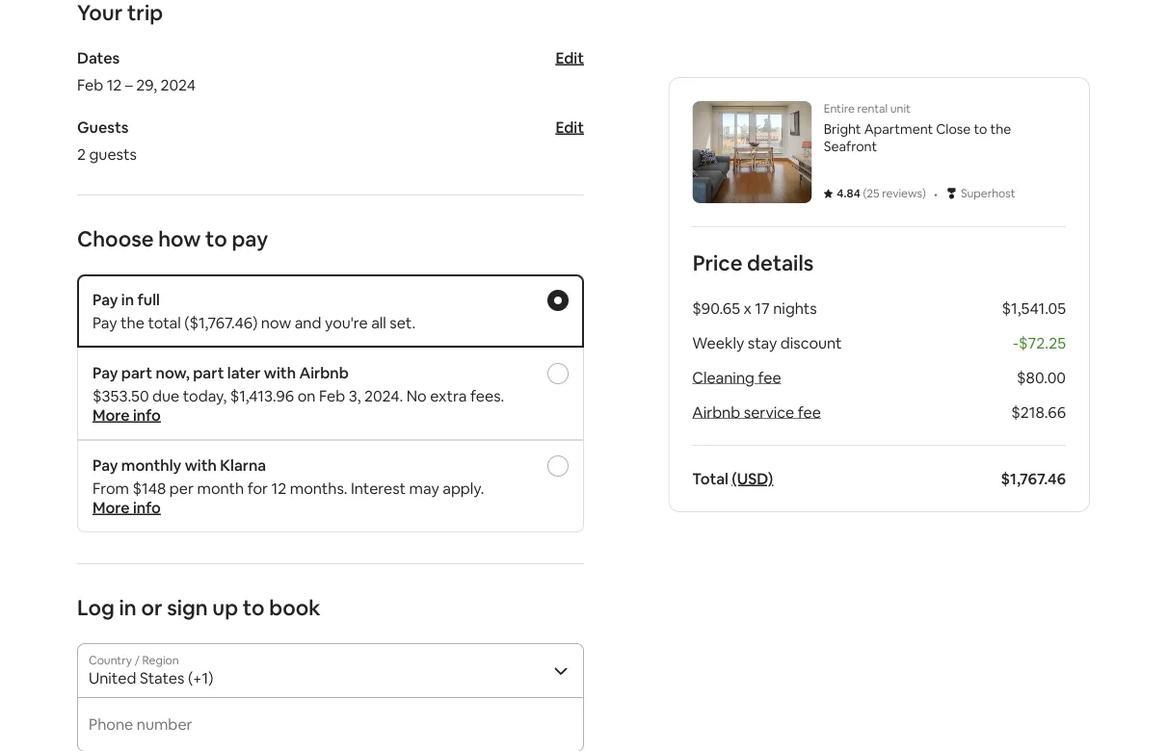 Task type: vqa. For each thing, say whether or not it's contained in the screenshot.
17
yes



Task type: describe. For each thing, give the bounding box(es) containing it.
close
[[936, 121, 971, 138]]

guests
[[77, 117, 129, 137]]

how
[[158, 225, 201, 253]]

more info button for part
[[93, 405, 161, 425]]

sign
[[167, 594, 208, 622]]

in for pay
[[121, 290, 134, 309]]

pay monthly with klarna from $148 per month for 12 months. interest may apply. more info
[[93, 456, 484, 518]]

pay for pay monthly with klarna from $148 per month for 12 months. interest may apply. more info
[[93, 456, 118, 475]]

reviews
[[883, 186, 923, 201]]

$148
[[133, 479, 166, 498]]

up
[[212, 594, 238, 622]]

($1,767.46)
[[184, 313, 258, 333]]

$218.66
[[1012, 403, 1066, 422]]

later
[[227, 363, 261, 383]]

price
[[693, 249, 743, 277]]

entire
[[824, 101, 855, 116]]

log
[[77, 594, 115, 622]]

4.84
[[837, 186, 861, 201]]

discount
[[781, 333, 842, 353]]

now
[[261, 313, 291, 333]]

month
[[197, 479, 244, 498]]

edit button for guests 2 guests
[[556, 117, 584, 137]]

edit button for dates feb 12 – 29, 2024
[[556, 48, 584, 67]]

full
[[137, 290, 160, 309]]

–
[[125, 75, 133, 94]]

pay for pay part now, part later with airbnb $353.50 due today,  $1,413.96 on feb 3, 2024. no extra fees. more info
[[93, 363, 118, 383]]

1 horizontal spatial to
[[243, 594, 265, 622]]

$80.00
[[1017, 368, 1066, 388]]

4.84 ( 25 reviews )
[[837, 186, 927, 201]]

monthly
[[121, 456, 181, 475]]

info inside pay monthly with klarna from $148 per month for 12 months. interest may apply. more info
[[133, 498, 161, 518]]

today,
[[183, 386, 227, 406]]

with inside pay monthly with klarna from $148 per month for 12 months. interest may apply. more info
[[185, 456, 217, 475]]

klarna
[[220, 456, 266, 475]]

you're
[[325, 313, 368, 333]]

interest
[[351, 479, 406, 498]]

to inside entire rental unit bright apartment close to the seafront
[[974, 121, 988, 138]]

-
[[1013, 333, 1019, 353]]

on
[[298, 386, 316, 406]]

seafront
[[824, 138, 877, 155]]

fees.
[[470, 386, 504, 406]]

2 part from the left
[[193, 363, 224, 383]]

log in or sign up to book
[[77, 594, 321, 622]]

(usd)
[[732, 469, 774, 489]]

more info button for monthly
[[93, 498, 161, 518]]

edit for dates feb 12 – 29, 2024
[[556, 48, 584, 67]]

details
[[747, 249, 814, 277]]

per
[[170, 479, 194, 498]]

months.
[[290, 479, 348, 498]]

may
[[409, 479, 439, 498]]

cleaning
[[693, 368, 755, 388]]

entire rental unit bright apartment close to the seafront
[[824, 101, 1011, 155]]

feb inside pay part now, part later with airbnb $353.50 due today,  $1,413.96 on feb 3, 2024. no extra fees. more info
[[319, 386, 345, 406]]

service
[[744, 403, 795, 422]]

choose how to pay
[[77, 225, 268, 253]]

pay in full pay the total ($1,767.46) now and you're all set.
[[93, 290, 416, 333]]

total (usd)
[[693, 469, 774, 489]]

weekly
[[693, 333, 745, 353]]

all
[[371, 313, 386, 333]]

1 part from the left
[[121, 363, 152, 383]]

now,
[[156, 363, 190, 383]]

bright
[[824, 121, 861, 138]]

airbnb inside pay part now, part later with airbnb $353.50 due today,  $1,413.96 on feb 3, 2024. no extra fees. more info
[[299, 363, 349, 383]]

info inside pay part now, part later with airbnb $353.50 due today,  $1,413.96 on feb 3, 2024. no extra fees. more info
[[133, 405, 161, 425]]

nights
[[774, 298, 817, 318]]

$1,541.05
[[1002, 298, 1066, 318]]

airbnb service fee
[[693, 403, 822, 422]]

x
[[744, 298, 752, 318]]

from
[[93, 479, 129, 498]]

pay part now, part later with airbnb $353.50 due today,  $1,413.96 on feb 3, 2024. no extra fees. more info
[[93, 363, 504, 425]]

the inside pay in full pay the total ($1,767.46) now and you're all set.
[[121, 313, 145, 333]]

with inside pay part now, part later with airbnb $353.50 due today,  $1,413.96 on feb 3, 2024. no extra fees. more info
[[264, 363, 296, 383]]



Task type: locate. For each thing, give the bounding box(es) containing it.
dates feb 12 – 29, 2024
[[77, 48, 196, 94]]

1 vertical spatial with
[[185, 456, 217, 475]]

pay up $353.50
[[93, 363, 118, 383]]

0 vertical spatial to
[[974, 121, 988, 138]]

more inside pay monthly with klarna from $148 per month for 12 months. interest may apply. more info
[[93, 498, 130, 518]]

1 horizontal spatial airbnb
[[693, 403, 741, 422]]

1 vertical spatial to
[[205, 225, 227, 253]]

12 left –
[[107, 75, 122, 94]]

1 vertical spatial edit
[[556, 117, 584, 137]]

2
[[77, 144, 86, 164]]

dates
[[77, 48, 120, 67]]

0 vertical spatial 12
[[107, 75, 122, 94]]

1 horizontal spatial 12
[[271, 479, 287, 498]]

0 horizontal spatial 12
[[107, 75, 122, 94]]

0 vertical spatial fee
[[758, 368, 782, 388]]

1 edit from the top
[[556, 48, 584, 67]]

1 info from the top
[[133, 405, 161, 425]]

+1
[[89, 723, 104, 742]]

0 horizontal spatial fee
[[758, 368, 782, 388]]

0 vertical spatial info
[[133, 405, 161, 425]]

and
[[295, 313, 321, 333]]

the right close
[[991, 121, 1011, 138]]

0 vertical spatial airbnb
[[299, 363, 349, 383]]

stay
[[748, 333, 778, 353]]

1 horizontal spatial fee
[[798, 403, 822, 422]]

2 info from the top
[[133, 498, 161, 518]]

cleaning fee button
[[693, 368, 782, 388]]

pay left full
[[93, 290, 118, 309]]

in left or
[[119, 594, 137, 622]]

-$72.25
[[1013, 333, 1066, 353]]

(usd) button
[[732, 469, 774, 489]]

$72.25
[[1019, 333, 1066, 353]]

1 vertical spatial edit button
[[556, 117, 584, 137]]

more info button up monthly
[[93, 405, 161, 425]]

to right close
[[974, 121, 988, 138]]

extra
[[430, 386, 467, 406]]

more inside pay part now, part later with airbnb $353.50 due today,  $1,413.96 on feb 3, 2024. no extra fees. more info
[[93, 405, 130, 425]]

+1 telephone field
[[110, 723, 573, 742]]

or
[[141, 594, 162, 622]]

to
[[974, 121, 988, 138], [205, 225, 227, 253], [243, 594, 265, 622]]

1 vertical spatial in
[[119, 594, 137, 622]]

more
[[93, 405, 130, 425], [93, 498, 130, 518]]

2 pay from the top
[[93, 313, 117, 333]]

12
[[107, 75, 122, 94], [271, 479, 287, 498]]

0 horizontal spatial airbnb
[[299, 363, 349, 383]]

the inside entire rental unit bright apartment close to the seafront
[[991, 121, 1011, 138]]

pay
[[93, 290, 118, 309], [93, 313, 117, 333], [93, 363, 118, 383], [93, 456, 118, 475]]

airbnb
[[299, 363, 349, 383], [693, 403, 741, 422]]

part up today,
[[193, 363, 224, 383]]

0 horizontal spatial to
[[205, 225, 227, 253]]

airbnb service fee button
[[693, 403, 822, 422]]

0 vertical spatial the
[[991, 121, 1011, 138]]

0 horizontal spatial the
[[121, 313, 145, 333]]

1 vertical spatial fee
[[798, 403, 822, 422]]

total
[[693, 469, 729, 489]]

cleaning fee
[[693, 368, 782, 388]]

weekly stay discount
[[693, 333, 842, 353]]

1 edit button from the top
[[556, 48, 584, 67]]

1 pay from the top
[[93, 290, 118, 309]]

book
[[269, 594, 321, 622]]

3,
[[349, 386, 361, 406]]

pay inside pay monthly with klarna from $148 per month for 12 months. interest may apply. more info
[[93, 456, 118, 475]]

apartment
[[864, 121, 933, 138]]

0 vertical spatial more info button
[[93, 405, 161, 425]]

feb down dates
[[77, 75, 103, 94]]

4 pay from the top
[[93, 456, 118, 475]]

fee right service
[[798, 403, 822, 422]]

fee up service
[[758, 368, 782, 388]]

0 vertical spatial edit button
[[556, 48, 584, 67]]

0 vertical spatial in
[[121, 290, 134, 309]]

1 horizontal spatial the
[[991, 121, 1011, 138]]

0 horizontal spatial feb
[[77, 75, 103, 94]]

to left pay
[[205, 225, 227, 253]]

with
[[264, 363, 296, 383], [185, 456, 217, 475]]

to right up
[[243, 594, 265, 622]]

more left '$148'
[[93, 498, 130, 518]]

pay for pay in full pay the total ($1,767.46) now and you're all set.
[[93, 290, 118, 309]]

choose
[[77, 225, 154, 253]]

1 more info button from the top
[[93, 405, 161, 425]]

0 vertical spatial with
[[264, 363, 296, 383]]

info left the per
[[133, 498, 161, 518]]

)
[[923, 186, 927, 201]]

the down full
[[121, 313, 145, 333]]

None radio
[[548, 290, 569, 311], [548, 456, 569, 477], [548, 290, 569, 311], [548, 456, 569, 477]]

$90.65 x 17 nights
[[693, 298, 817, 318]]

the
[[991, 121, 1011, 138], [121, 313, 145, 333]]

1 vertical spatial feb
[[319, 386, 345, 406]]

2 edit button from the top
[[556, 117, 584, 137]]

in inside pay in full pay the total ($1,767.46) now and you're all set.
[[121, 290, 134, 309]]

1 vertical spatial more info button
[[93, 498, 161, 518]]

in left full
[[121, 290, 134, 309]]

1 horizontal spatial part
[[193, 363, 224, 383]]

in for log
[[119, 594, 137, 622]]

pay
[[232, 225, 268, 253]]

0 vertical spatial feb
[[77, 75, 103, 94]]

17
[[756, 298, 770, 318]]

info down now,
[[133, 405, 161, 425]]

part
[[121, 363, 152, 383], [193, 363, 224, 383]]

fee
[[758, 368, 782, 388], [798, 403, 822, 422]]

edit for guests 2 guests
[[556, 117, 584, 137]]

apply.
[[443, 479, 484, 498]]

0 horizontal spatial part
[[121, 363, 152, 383]]

more left "due"
[[93, 405, 130, 425]]

1 vertical spatial airbnb
[[693, 403, 741, 422]]

1 vertical spatial info
[[133, 498, 161, 518]]

set.
[[390, 313, 416, 333]]

2024
[[161, 75, 196, 94]]

more info button down monthly
[[93, 498, 161, 518]]

(
[[864, 186, 867, 201]]

2 more info button from the top
[[93, 498, 161, 518]]

1 vertical spatial more
[[93, 498, 130, 518]]

unit
[[891, 101, 911, 116]]

None radio
[[548, 363, 569, 385]]

2 vertical spatial to
[[243, 594, 265, 622]]

1 horizontal spatial with
[[264, 363, 296, 383]]

$1,413.96
[[230, 386, 294, 406]]

$1,767.46
[[1001, 469, 1066, 489]]

1 horizontal spatial feb
[[319, 386, 345, 406]]

price details
[[693, 249, 814, 277]]

due
[[152, 386, 180, 406]]

with up the per
[[185, 456, 217, 475]]

edit button
[[556, 48, 584, 67], [556, 117, 584, 137]]

3 pay from the top
[[93, 363, 118, 383]]

25
[[867, 186, 880, 201]]

feb left the 3,
[[319, 386, 345, 406]]

rental
[[857, 101, 888, 116]]

superhost
[[961, 186, 1016, 201]]

29,
[[136, 75, 157, 94]]

edit
[[556, 48, 584, 67], [556, 117, 584, 137]]

12 right the for at the left bottom of page
[[271, 479, 287, 498]]

0 vertical spatial more
[[93, 405, 130, 425]]

1 more from the top
[[93, 405, 130, 425]]

1 vertical spatial 12
[[271, 479, 287, 498]]

2024.
[[364, 386, 403, 406]]

no
[[407, 386, 427, 406]]

12 inside dates feb 12 – 29, 2024
[[107, 75, 122, 94]]

2 horizontal spatial to
[[974, 121, 988, 138]]

$90.65
[[693, 298, 741, 318]]

guests 2 guests
[[77, 117, 137, 164]]

total
[[148, 313, 181, 333]]

0 horizontal spatial with
[[185, 456, 217, 475]]

•
[[934, 184, 938, 203]]

2 more from the top
[[93, 498, 130, 518]]

2 edit from the top
[[556, 117, 584, 137]]

feb inside dates feb 12 – 29, 2024
[[77, 75, 103, 94]]

pay up from
[[93, 456, 118, 475]]

1 vertical spatial the
[[121, 313, 145, 333]]

pay inside pay part now, part later with airbnb $353.50 due today,  $1,413.96 on feb 3, 2024. no extra fees. more info
[[93, 363, 118, 383]]

12 inside pay monthly with klarna from $148 per month for 12 months. interest may apply. more info
[[271, 479, 287, 498]]

airbnb down cleaning
[[693, 403, 741, 422]]

for
[[247, 479, 268, 498]]

0 vertical spatial edit
[[556, 48, 584, 67]]

part up $353.50
[[121, 363, 152, 383]]

airbnb up "on"
[[299, 363, 349, 383]]

more info button
[[93, 405, 161, 425], [93, 498, 161, 518]]

with up $1,413.96
[[264, 363, 296, 383]]

guests
[[89, 144, 137, 164]]

$353.50
[[93, 386, 149, 406]]

pay left total
[[93, 313, 117, 333]]



